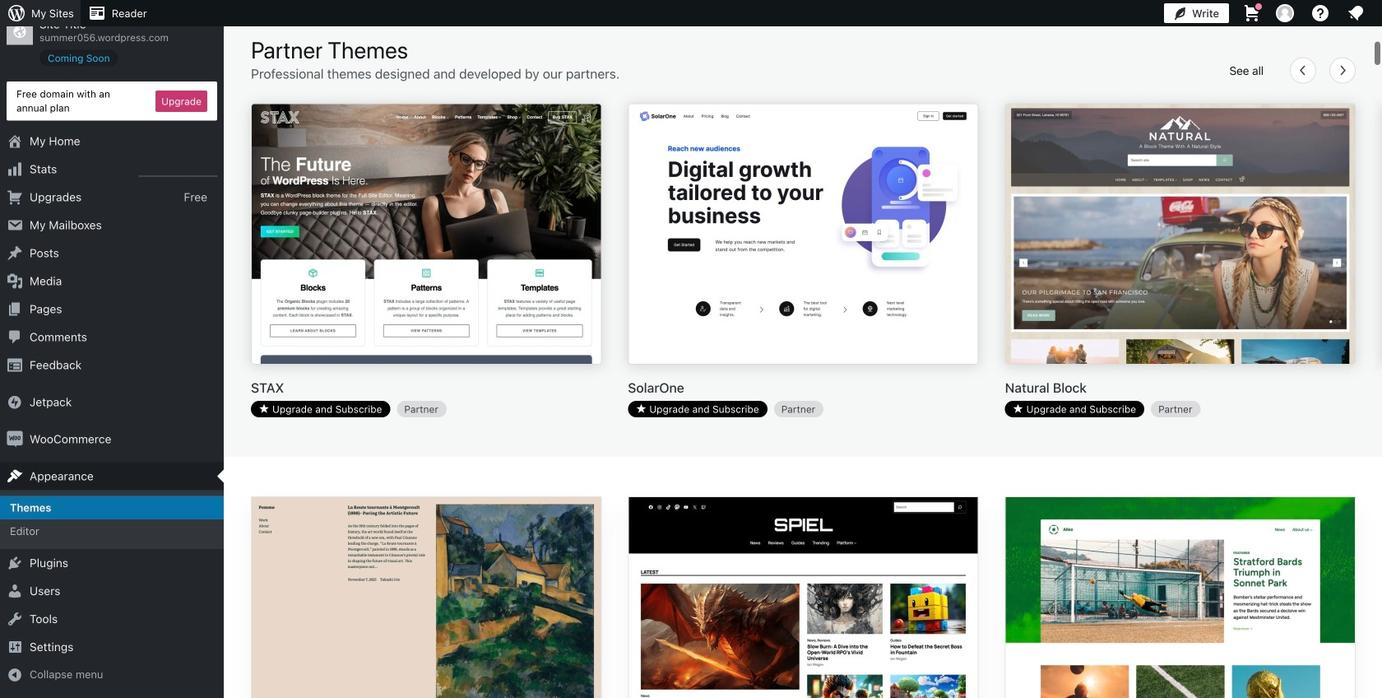 Task type: vqa. For each thing, say whether or not it's contained in the screenshot.
menu inside the the Jetpack Stats main content
no



Task type: locate. For each thing, give the bounding box(es) containing it.
highest hourly views 0 image
[[139, 166, 217, 177]]

solarone is a fresh, minimal, and professional wordpress block theme. this theme is suitable for corporate business websites or agencies, freelancers and small startups. image
[[629, 104, 978, 366]]

allez is the perfect theme site for sports practitioners or fans who want to blog about their sport. image
[[1006, 497, 1356, 698]]

1 vertical spatial img image
[[7, 431, 23, 448]]

img image
[[7, 394, 23, 411], [7, 431, 23, 448]]

spiel is a game magazine theme. image
[[629, 497, 978, 698]]

stax is a premium block theme for the wordpress full-site editor. the design is clean, versatile, and totally customizable. additionally, the setup wizard provides a super simple installation process — so your site will appear exactly as the demo within moments of activation. image
[[252, 104, 601, 366]]

0 vertical spatial img image
[[7, 394, 23, 411]]

whether you're providing fishing charters or surf adventures, promoting local farmers markets or saving the whales, offering vegan cooking tips or selling organic lip balm — the natural theme is a natural choice for your wordpress website. image
[[1006, 104, 1356, 366]]

my profile image
[[1277, 4, 1295, 22]]

pomme is a simple portfolio theme for painters. image
[[252, 497, 601, 698]]



Task type: describe. For each thing, give the bounding box(es) containing it.
help image
[[1311, 3, 1331, 23]]

1 img image from the top
[[7, 394, 23, 411]]

manage your notifications image
[[1347, 3, 1366, 23]]

2 img image from the top
[[7, 431, 23, 448]]

my shopping cart image
[[1243, 3, 1263, 23]]



